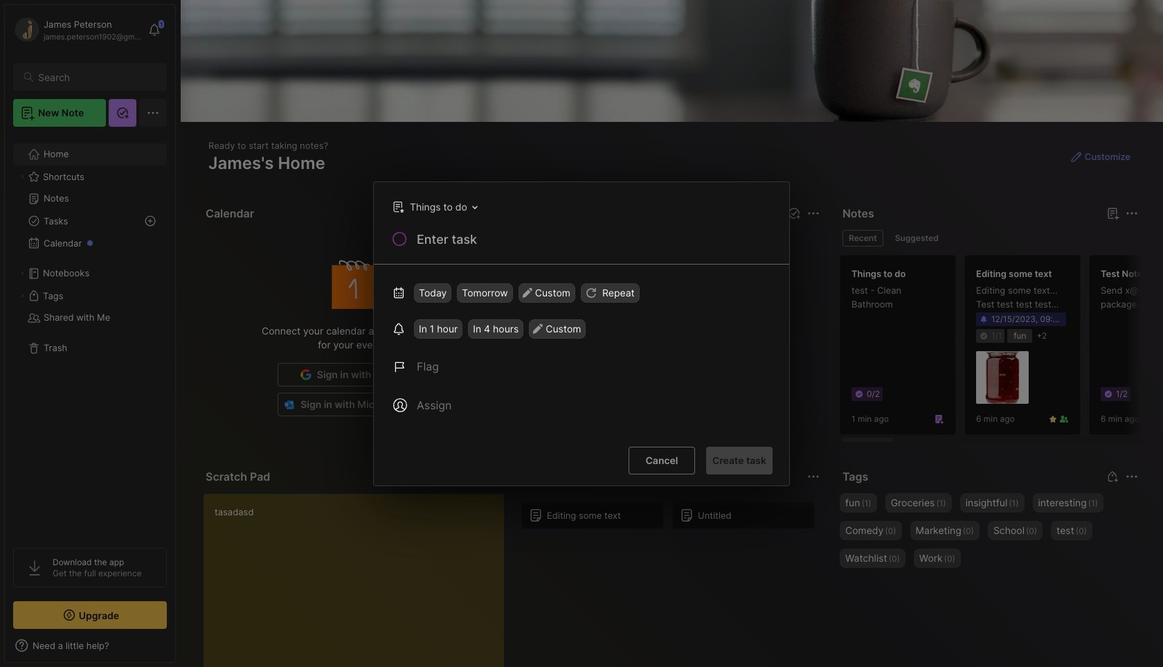 Task type: describe. For each thing, give the bounding box(es) containing it.
main element
[[0, 0, 180, 667]]

expand notebooks image
[[18, 269, 26, 278]]

Enter task text field
[[416, 230, 773, 254]]

Search text field
[[38, 71, 154, 84]]

Go to note or move task field
[[386, 196, 483, 216]]

none search field inside "main" element
[[38, 69, 154, 85]]

Start writing… text field
[[215, 494, 504, 667]]

tree inside "main" element
[[5, 135, 175, 535]]

1 tab from the left
[[843, 230, 884, 247]]



Task type: vqa. For each thing, say whether or not it's contained in the screenshot.
hours
no



Task type: locate. For each thing, give the bounding box(es) containing it.
tree
[[5, 135, 175, 535]]

expand tags image
[[18, 292, 26, 300]]

thumbnail image
[[977, 351, 1029, 404]]

0 horizontal spatial tab
[[843, 230, 884, 247]]

1 horizontal spatial tab
[[889, 230, 945, 247]]

tab
[[843, 230, 884, 247], [889, 230, 945, 247]]

new task image
[[788, 206, 801, 220]]

2 tab from the left
[[889, 230, 945, 247]]

row group
[[522, 238, 824, 434], [840, 255, 1164, 443], [522, 502, 824, 538]]

tab list
[[843, 230, 1137, 247]]

None search field
[[38, 69, 154, 85]]



